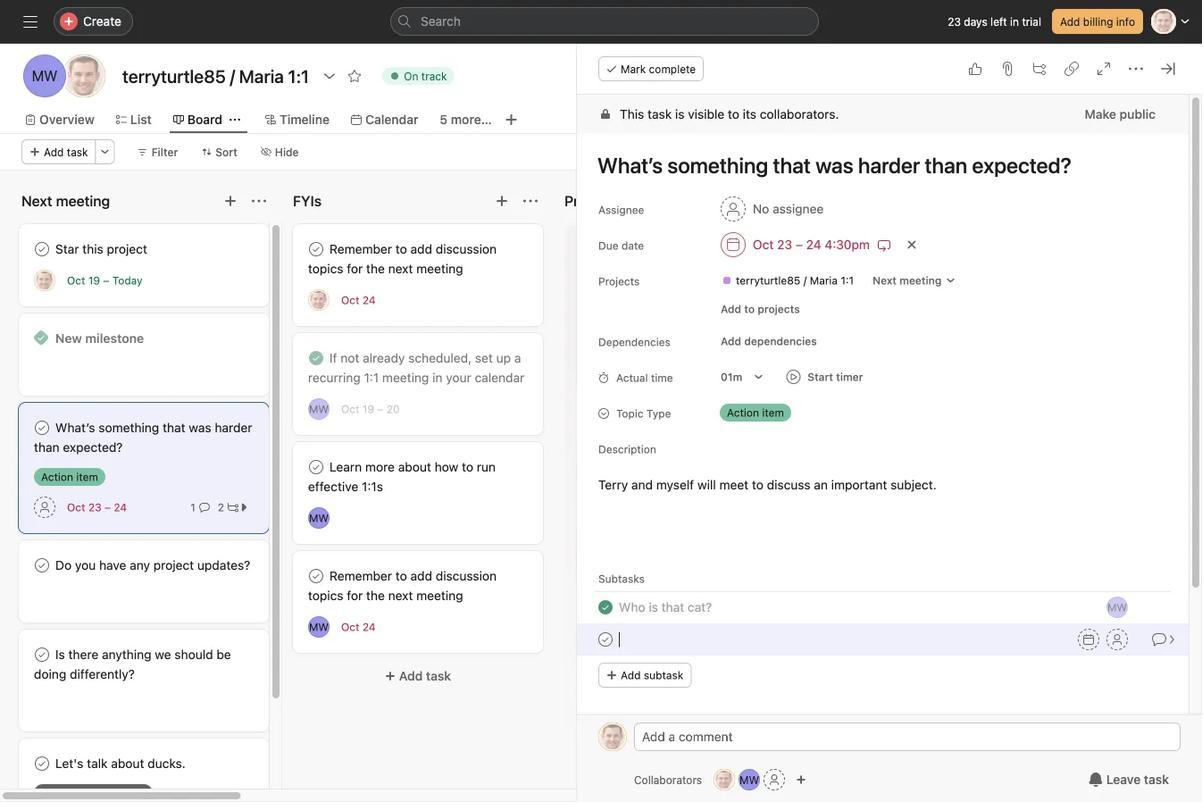 Task type: vqa. For each thing, say whether or not it's contained in the screenshot.
Projects element
no



Task type: describe. For each thing, give the bounding box(es) containing it.
tt up overview
[[75, 67, 93, 84]]

remember to add discussion topics for the next meeting for tt
[[308, 242, 497, 276]]

completed image for if not already scheduled, set up a recurring 1:1 meeting in your calendar
[[305, 347, 327, 369]]

and
[[631, 477, 653, 492]]

discuss
[[767, 477, 811, 492]]

meet
[[719, 477, 749, 492]]

tab actions image
[[230, 114, 240, 125]]

more actions image
[[100, 146, 110, 157]]

leave
[[1106, 772, 1141, 787]]

repeats image
[[877, 238, 891, 252]]

mark
[[621, 63, 646, 75]]

add subtask
[[621, 669, 684, 681]]

if not already scheduled, set up a recurring 1:1 meeting in your calendar
[[308, 351, 525, 385]]

hide
[[275, 146, 299, 158]]

completed checkbox for star this project
[[31, 238, 53, 260]]

learn
[[330, 460, 362, 474]]

dependencies
[[744, 335, 817, 347]]

– for 20
[[377, 403, 384, 415]]

tt button down star
[[34, 270, 55, 291]]

maria
[[810, 274, 838, 287]]

expand sidebar image
[[23, 14, 38, 29]]

milestone
[[85, 331, 144, 346]]

projects
[[758, 303, 800, 315]]

this
[[620, 107, 644, 121]]

to inside button
[[744, 303, 755, 315]]

dependencies
[[598, 336, 671, 348]]

more section actions image for next meeting
[[252, 194, 266, 208]]

main content inside what's something that was harder than expected? dialog
[[577, 95, 1189, 802]]

have
[[99, 558, 126, 573]]

terryturtle85 / maria 1:1 link
[[715, 272, 861, 289]]

differently?
[[70, 667, 135, 681]]

complete
[[649, 63, 696, 75]]

2 horizontal spatial 23
[[948, 15, 961, 28]]

terry and myself will meet to discuss an important subject.
[[598, 477, 937, 492]]

terryturtle85
[[736, 274, 801, 287]]

action item button
[[713, 400, 820, 425]]

add dependencies
[[721, 335, 817, 347]]

completed image for do you have any project updates?
[[31, 555, 53, 576]]

next
[[873, 274, 897, 287]]

remember for mw
[[330, 569, 392, 583]]

billing
[[1083, 15, 1113, 28]]

next meeting
[[21, 192, 110, 209]]

1:1 inside terryturtle85 / maria 1:1 link
[[841, 274, 854, 287]]

tt up recurring
[[312, 294, 326, 306]]

add subtask image
[[1033, 62, 1047, 76]]

oct 19 – 20
[[341, 403, 400, 415]]

start timer
[[808, 371, 863, 383]]

more
[[365, 460, 395, 474]]

oct 19 – today
[[67, 274, 143, 287]]

tt button down add subtask "button"
[[598, 723, 627, 751]]

more actions for this task image
[[1129, 62, 1143, 76]]

list
[[130, 112, 152, 127]]

completed image for let's talk about ducks.
[[31, 753, 53, 774]]

task inside "button"
[[1144, 772, 1169, 787]]

1 horizontal spatial project
[[153, 558, 194, 573]]

oct 24 button for mw
[[341, 621, 376, 633]]

attachments: add a file to this task, what's something that was harder than expected? image
[[1000, 62, 1015, 76]]

assignee
[[773, 201, 824, 216]]

actual time
[[616, 372, 673, 384]]

– for 24
[[104, 501, 111, 514]]

star this project
[[55, 242, 147, 256]]

completed checkbox inside main content
[[595, 597, 616, 618]]

23 for oct 23 – 24
[[88, 501, 101, 514]]

filter button
[[129, 139, 186, 164]]

topic
[[616, 407, 644, 420]]

its
[[743, 107, 757, 121]]

1 vertical spatial action
[[41, 471, 73, 483]]

clear due date image
[[907, 239, 917, 250]]

0 horizontal spatial item
[[76, 471, 98, 483]]

learn more about how to run effective 1:1s
[[308, 460, 496, 494]]

completed image down subtasks
[[595, 597, 616, 618]]

on track
[[404, 70, 447, 82]]

meeting inside if not already scheduled, set up a recurring 1:1 meeting in your calendar
[[382, 370, 429, 385]]

important
[[831, 477, 887, 492]]

sort button
[[193, 139, 245, 164]]

for for tt
[[347, 261, 363, 276]]

add billing info
[[1060, 15, 1135, 28]]

add task image for next meeting
[[223, 194, 238, 208]]

add inside "button"
[[621, 669, 641, 681]]

expected?
[[63, 440, 123, 455]]

remember to add discussion topics for the next meeting for mw
[[308, 569, 497, 603]]

oct 23 – 24 4:30pm
[[753, 237, 870, 252]]

add dependencies button
[[713, 329, 825, 354]]

be
[[217, 647, 231, 662]]

what's something that was harder than expected?
[[34, 420, 252, 455]]

not
[[341, 351, 359, 365]]

next for mw
[[388, 588, 413, 603]]

updates?
[[197, 558, 250, 573]]

1 button
[[187, 498, 213, 516]]

19 for this
[[88, 274, 100, 287]]

next for tt
[[388, 261, 413, 276]]

calendar
[[475, 370, 525, 385]]

5
[[440, 112, 448, 127]]

do
[[55, 558, 72, 573]]

something
[[99, 420, 159, 435]]

let's
[[55, 756, 83, 771]]

overview link
[[25, 110, 95, 130]]

how
[[435, 460, 458, 474]]

visible
[[688, 107, 725, 121]]

tt button up if
[[308, 289, 330, 311]]

type
[[647, 407, 671, 420]]

leave task
[[1106, 772, 1169, 787]]

this task is visible to its collaborators.
[[620, 107, 839, 121]]

about for talk
[[111, 756, 144, 771]]

completed image up add subtask "button"
[[595, 629, 616, 650]]

filter
[[152, 146, 178, 158]]

Task Name text field
[[586, 145, 1167, 186]]

scheduled,
[[408, 351, 472, 365]]

5 more… button
[[440, 110, 492, 130]]

projects
[[598, 275, 640, 288]]

0 vertical spatial add task
[[44, 146, 88, 158]]

completed checkbox inside what's something that was harder than expected? dialog
[[595, 629, 616, 650]]

1 vertical spatial add task
[[399, 669, 451, 683]]

to inside learn more about how to run effective 1:1s
[[462, 460, 473, 474]]

an
[[814, 477, 828, 492]]

no assignee
[[753, 201, 824, 216]]

1 vertical spatial action item
[[41, 471, 98, 483]]

already
[[363, 351, 405, 365]]

anything
[[102, 647, 151, 662]]

you
[[75, 558, 96, 573]]

actual
[[616, 372, 648, 384]]

the for tt
[[366, 261, 385, 276]]

hide button
[[253, 139, 307, 164]]

meeting inside dropdown button
[[900, 274, 942, 287]]

due
[[598, 239, 619, 252]]

should
[[175, 647, 213, 662]]

a
[[514, 351, 521, 365]]

calendar
[[365, 112, 418, 127]]



Task type: locate. For each thing, give the bounding box(es) containing it.
oct for today
[[67, 274, 85, 287]]

2 vertical spatial 23
[[88, 501, 101, 514]]

collaborators
[[634, 773, 702, 786]]

0 vertical spatial item
[[762, 406, 784, 419]]

add
[[410, 242, 432, 256], [410, 569, 432, 583]]

Task Name text field
[[619, 598, 712, 617]]

1 vertical spatial project
[[153, 558, 194, 573]]

no assignee button
[[713, 193, 832, 225]]

1 discussion from the top
[[436, 242, 497, 256]]

that
[[163, 420, 185, 435]]

timeline link
[[265, 110, 330, 130]]

in inside if not already scheduled, set up a recurring 1:1 meeting in your calendar
[[432, 370, 443, 385]]

2 add task image from the left
[[495, 194, 509, 208]]

23 inside what's something that was harder than expected? dialog
[[777, 237, 792, 252]]

sort
[[216, 146, 237, 158]]

up
[[496, 351, 511, 365]]

1 horizontal spatial action item
[[727, 406, 784, 419]]

effective
[[308, 479, 358, 494]]

2 vertical spatial completed checkbox
[[595, 597, 616, 618]]

0 vertical spatial completed checkbox
[[31, 238, 53, 260]]

–
[[796, 237, 803, 252], [103, 274, 109, 287], [377, 403, 384, 415], [104, 501, 111, 514]]

item down 01m dropdown button
[[762, 406, 784, 419]]

1 remember to add discussion topics for the next meeting from the top
[[308, 242, 497, 276]]

1 vertical spatial item
[[76, 471, 98, 483]]

23 days left in trial
[[948, 15, 1041, 28]]

0 vertical spatial for
[[347, 261, 363, 276]]

completed image
[[31, 238, 53, 260], [305, 238, 327, 260], [31, 417, 53, 439], [305, 456, 327, 478], [305, 565, 327, 587], [31, 644, 53, 665]]

0 horizontal spatial in
[[432, 370, 443, 385]]

add task image down add tab icon
[[495, 194, 509, 208]]

2 horizontal spatial completed checkbox
[[595, 597, 616, 618]]

for
[[347, 261, 363, 276], [347, 588, 363, 603]]

2 discussion from the top
[[436, 569, 497, 583]]

completed checkbox down subtasks
[[595, 597, 616, 618]]

1 horizontal spatial add task image
[[495, 194, 509, 208]]

0 horizontal spatial action
[[41, 471, 73, 483]]

description
[[598, 443, 656, 456]]

add subtask button
[[598, 663, 692, 688]]

trial
[[1022, 15, 1041, 28]]

23 up 'you'
[[88, 501, 101, 514]]

overview
[[39, 112, 95, 127]]

add to starred image
[[348, 69, 362, 83]]

0 horizontal spatial 1:1
[[364, 370, 379, 385]]

1 vertical spatial 1:1
[[364, 370, 379, 385]]

add inside button
[[1060, 15, 1080, 28]]

for for mw
[[347, 588, 363, 603]]

tt down add subtask "button"
[[606, 731, 620, 743]]

0 vertical spatial add
[[410, 242, 432, 256]]

discussion for mw
[[436, 569, 497, 583]]

the
[[366, 261, 385, 276], [366, 588, 385, 603]]

0 vertical spatial about
[[398, 460, 431, 474]]

2 remember from the top
[[330, 569, 392, 583]]

add task image down sort
[[223, 194, 238, 208]]

1 horizontal spatial item
[[762, 406, 784, 419]]

about inside learn more about how to run effective 1:1s
[[398, 460, 431, 474]]

in down scheduled,
[[432, 370, 443, 385]]

None text field
[[118, 60, 314, 92]]

the for mw
[[366, 588, 385, 603]]

2 next from the top
[[388, 588, 413, 603]]

remember to add discussion topics for the next meeting
[[308, 242, 497, 276], [308, 569, 497, 603]]

days
[[964, 15, 988, 28]]

1 vertical spatial oct 24 button
[[341, 621, 376, 633]]

oct 24 for tt
[[341, 294, 376, 306]]

about right talk at the left bottom of page
[[111, 756, 144, 771]]

what's something that was harder than expected? dialog
[[577, 44, 1202, 802]]

19 down "this"
[[88, 274, 100, 287]]

1 vertical spatial 23
[[777, 237, 792, 252]]

2 more section actions image from the left
[[523, 194, 538, 208]]

set
[[475, 351, 493, 365]]

23
[[948, 15, 961, 28], [777, 237, 792, 252], [88, 501, 101, 514]]

– down assignee
[[796, 237, 803, 252]]

about for more
[[398, 460, 431, 474]]

in right left
[[1010, 15, 1019, 28]]

more section actions image left the fyis
[[252, 194, 266, 208]]

0 vertical spatial discussion
[[436, 242, 497, 256]]

completed checkbox for if not already scheduled, set up a recurring 1:1 meeting in your calendar
[[305, 347, 327, 369]]

start
[[808, 371, 833, 383]]

0 vertical spatial action
[[727, 406, 759, 419]]

0 horizontal spatial about
[[111, 756, 144, 771]]

0 vertical spatial 19
[[88, 274, 100, 287]]

1 topics from the top
[[308, 261, 343, 276]]

4:30pm
[[825, 237, 870, 252]]

fyis
[[293, 192, 322, 209]]

more section actions image
[[252, 194, 266, 208], [523, 194, 538, 208]]

ducks.
[[148, 756, 186, 771]]

action item inside dropdown button
[[727, 406, 784, 419]]

0 vertical spatial project
[[107, 242, 147, 256]]

show options image
[[323, 69, 337, 83]]

add task image
[[223, 194, 238, 208], [495, 194, 509, 208]]

1 vertical spatial add
[[410, 569, 432, 583]]

1 vertical spatial add task button
[[293, 660, 543, 692]]

full screen image
[[1097, 62, 1111, 76]]

1 next from the top
[[388, 261, 413, 276]]

recurring
[[308, 370, 361, 385]]

1 vertical spatial the
[[366, 588, 385, 603]]

is
[[675, 107, 685, 121]]

action down 01m dropdown button
[[727, 406, 759, 419]]

23 down no assignee
[[777, 237, 792, 252]]

1 the from the top
[[366, 261, 385, 276]]

board link
[[173, 110, 222, 130]]

Completed milestone checkbox
[[34, 330, 48, 345]]

search button
[[390, 7, 819, 36]]

0 vertical spatial add task button
[[21, 139, 96, 164]]

19 left 20 on the bottom
[[362, 403, 374, 415]]

0 vertical spatial next
[[388, 261, 413, 276]]

19 for not
[[362, 403, 374, 415]]

0 horizontal spatial completed checkbox
[[31, 238, 53, 260]]

completed image
[[305, 347, 327, 369], [31, 555, 53, 576], [595, 597, 616, 618], [595, 629, 616, 650], [31, 753, 53, 774]]

task
[[648, 107, 672, 121], [67, 146, 88, 158], [426, 669, 451, 683], [1144, 772, 1169, 787]]

1 oct 24 from the top
[[341, 294, 376, 306]]

create
[[83, 14, 121, 29]]

item down expected?
[[76, 471, 98, 483]]

oct for 24
[[67, 501, 85, 514]]

20
[[387, 403, 400, 415]]

add for tt
[[410, 242, 432, 256]]

subject.
[[891, 477, 937, 492]]

left
[[991, 15, 1007, 28]]

discussion for tt
[[436, 242, 497, 256]]

1 horizontal spatial action
[[727, 406, 759, 419]]

make public button
[[1073, 98, 1167, 130]]

in
[[1010, 15, 1019, 28], [432, 370, 443, 385]]

1 add task image from the left
[[223, 194, 238, 208]]

1 vertical spatial discussion
[[436, 569, 497, 583]]

0 horizontal spatial 23
[[88, 501, 101, 514]]

0 horizontal spatial action item
[[41, 471, 98, 483]]

1 vertical spatial remember to add discussion topics for the next meeting
[[308, 569, 497, 603]]

new
[[55, 331, 82, 346]]

2
[[218, 501, 224, 514]]

– inside what's something that was harder than expected? dialog
[[796, 237, 803, 252]]

23 left "days"
[[948, 15, 961, 28]]

1 more section actions image from the left
[[252, 194, 266, 208]]

0 vertical spatial oct 24
[[341, 294, 376, 306]]

this
[[82, 242, 103, 256]]

2 the from the top
[[366, 588, 385, 603]]

close details image
[[1161, 62, 1175, 76]]

0 vertical spatial 1:1
[[841, 274, 854, 287]]

completed image left do
[[31, 555, 53, 576]]

0 vertical spatial remember
[[330, 242, 392, 256]]

next meeting button
[[865, 268, 964, 293]]

action down than
[[41, 471, 73, 483]]

track
[[421, 70, 447, 82]]

make
[[1085, 107, 1116, 121]]

board
[[187, 112, 222, 127]]

1 vertical spatial topics
[[308, 588, 343, 603]]

action
[[727, 406, 759, 419], [41, 471, 73, 483]]

Completed checkbox
[[31, 238, 53, 260], [305, 347, 327, 369], [595, 597, 616, 618]]

terryturtle85 / maria 1:1
[[736, 274, 854, 287]]

topics for mw
[[308, 588, 343, 603]]

more…
[[451, 112, 492, 127]]

make public
[[1085, 107, 1156, 121]]

action item
[[727, 406, 784, 419], [41, 471, 98, 483]]

timer
[[836, 371, 863, 383]]

0 horizontal spatial more section actions image
[[252, 194, 266, 208]]

24
[[806, 237, 821, 252], [362, 294, 376, 306], [114, 501, 127, 514], [362, 621, 376, 633]]

1 vertical spatial completed checkbox
[[305, 347, 327, 369]]

0 vertical spatial oct 24 button
[[341, 294, 376, 306]]

action inside dropdown button
[[727, 406, 759, 419]]

mark complete button
[[598, 56, 704, 81]]

completed image left let's
[[31, 753, 53, 774]]

start timer button
[[779, 364, 870, 389]]

about left the how
[[398, 460, 431, 474]]

add task image for fyis
[[495, 194, 509, 208]]

action item down than
[[41, 471, 98, 483]]

– for today
[[103, 274, 109, 287]]

1:1 right maria on the right top of page
[[841, 274, 854, 287]]

2 for from the top
[[347, 588, 363, 603]]

topics for tt
[[308, 261, 343, 276]]

date
[[622, 239, 644, 252]]

0 horizontal spatial 19
[[88, 274, 100, 287]]

main content
[[577, 95, 1189, 802]]

public
[[1120, 107, 1156, 121]]

1 remember from the top
[[330, 242, 392, 256]]

– left the today
[[103, 274, 109, 287]]

1 horizontal spatial add task
[[399, 669, 451, 683]]

completed image left if
[[305, 347, 327, 369]]

0 vertical spatial the
[[366, 261, 385, 276]]

0 horizontal spatial add task image
[[223, 194, 238, 208]]

add for mw
[[410, 569, 432, 583]]

main content containing this task is visible to its collaborators.
[[577, 95, 1189, 802]]

1 vertical spatial oct 24
[[341, 621, 376, 633]]

let's talk about ducks.
[[55, 756, 186, 771]]

oct inside what's something that was harder than expected? dialog
[[753, 237, 774, 252]]

1 horizontal spatial about
[[398, 460, 431, 474]]

add or remove collaborators image
[[796, 774, 807, 785]]

0 likes. click to like this task image
[[968, 62, 982, 76]]

item inside dropdown button
[[762, 406, 784, 419]]

1 horizontal spatial add task button
[[293, 660, 543, 692]]

myself
[[656, 477, 694, 492]]

2 remember to add discussion topics for the next meeting from the top
[[308, 569, 497, 603]]

completed checkbox left if
[[305, 347, 327, 369]]

tt up completed milestone checkbox
[[38, 274, 51, 287]]

meeting
[[416, 261, 463, 276], [900, 274, 942, 287], [382, 370, 429, 385], [416, 588, 463, 603]]

1 vertical spatial next
[[388, 588, 413, 603]]

1 horizontal spatial in
[[1010, 15, 1019, 28]]

0 horizontal spatial project
[[107, 242, 147, 256]]

2 topics from the top
[[308, 588, 343, 603]]

will
[[698, 477, 716, 492]]

Completed checkbox
[[305, 238, 327, 260], [31, 417, 53, 439], [305, 456, 327, 478], [31, 555, 53, 576], [305, 565, 327, 587], [595, 629, 616, 650], [31, 644, 53, 665], [31, 753, 53, 774]]

tt button right collaborators
[[714, 769, 735, 790]]

0 vertical spatial remember to add discussion topics for the next meeting
[[308, 242, 497, 276]]

your
[[446, 370, 471, 385]]

oct for – 24 4:30pm
[[753, 237, 774, 252]]

tt right collaborators
[[718, 773, 731, 786]]

/
[[804, 274, 807, 287]]

assignee
[[598, 204, 644, 216]]

1 horizontal spatial 23
[[777, 237, 792, 252]]

to
[[728, 107, 740, 121], [396, 242, 407, 256], [744, 303, 755, 315], [462, 460, 473, 474], [752, 477, 764, 492], [396, 569, 407, 583]]

next
[[388, 261, 413, 276], [388, 588, 413, 603]]

1 oct 24 button from the top
[[341, 294, 376, 306]]

1 vertical spatial for
[[347, 588, 363, 603]]

more section actions image for fyis
[[523, 194, 538, 208]]

24 inside main content
[[806, 237, 821, 252]]

oct 24 for mw
[[341, 621, 376, 633]]

is
[[55, 647, 65, 662]]

search list box
[[390, 7, 819, 36]]

23 for oct 23 – 24 4:30pm
[[777, 237, 792, 252]]

– left 20 on the bottom
[[377, 403, 384, 415]]

1:1 down already
[[364, 370, 379, 385]]

2 oct 24 button from the top
[[341, 621, 376, 633]]

oct 24 button for tt
[[341, 294, 376, 306]]

0 vertical spatial 23
[[948, 15, 961, 28]]

mw
[[32, 67, 58, 84], [309, 403, 329, 415], [309, 512, 329, 524], [1107, 601, 1127, 614], [309, 621, 329, 633], [740, 773, 759, 786]]

0 horizontal spatial add task button
[[21, 139, 96, 164]]

completed checkbox left star
[[31, 238, 53, 260]]

more section actions image left previous topics
[[523, 194, 538, 208]]

collaborators.
[[760, 107, 839, 121]]

oct 23 – 24
[[67, 501, 127, 514]]

project right 'any'
[[153, 558, 194, 573]]

on
[[404, 70, 418, 82]]

1 for from the top
[[347, 261, 363, 276]]

0 vertical spatial in
[[1010, 15, 1019, 28]]

remember for tt
[[330, 242, 392, 256]]

time
[[651, 372, 673, 384]]

1 vertical spatial 19
[[362, 403, 374, 415]]

list link
[[116, 110, 152, 130]]

1 add from the top
[[410, 242, 432, 256]]

oct for 20
[[341, 403, 359, 415]]

– for – 24 4:30pm
[[796, 237, 803, 252]]

terry
[[598, 477, 628, 492]]

– up have
[[104, 501, 111, 514]]

project up the today
[[107, 242, 147, 256]]

0 vertical spatial action item
[[727, 406, 784, 419]]

action item down 01m dropdown button
[[727, 406, 784, 419]]

1 horizontal spatial more section actions image
[[523, 194, 538, 208]]

0 horizontal spatial add task
[[44, 146, 88, 158]]

1 vertical spatial about
[[111, 756, 144, 771]]

2 add from the top
[[410, 569, 432, 583]]

1 vertical spatial in
[[432, 370, 443, 385]]

1 horizontal spatial 19
[[362, 403, 374, 415]]

1 horizontal spatial completed checkbox
[[305, 347, 327, 369]]

run
[[477, 460, 496, 474]]

0 vertical spatial topics
[[308, 261, 343, 276]]

completed milestone image
[[34, 330, 48, 345]]

1:1 inside if not already scheduled, set up a recurring 1:1 meeting in your calendar
[[364, 370, 379, 385]]

2 oct 24 from the top
[[341, 621, 376, 633]]

1 vertical spatial remember
[[330, 569, 392, 583]]

add tab image
[[504, 113, 519, 127]]

topic type
[[616, 407, 671, 420]]

copy task link image
[[1065, 62, 1079, 76]]

1 horizontal spatial 1:1
[[841, 274, 854, 287]]

create button
[[54, 7, 133, 36]]



